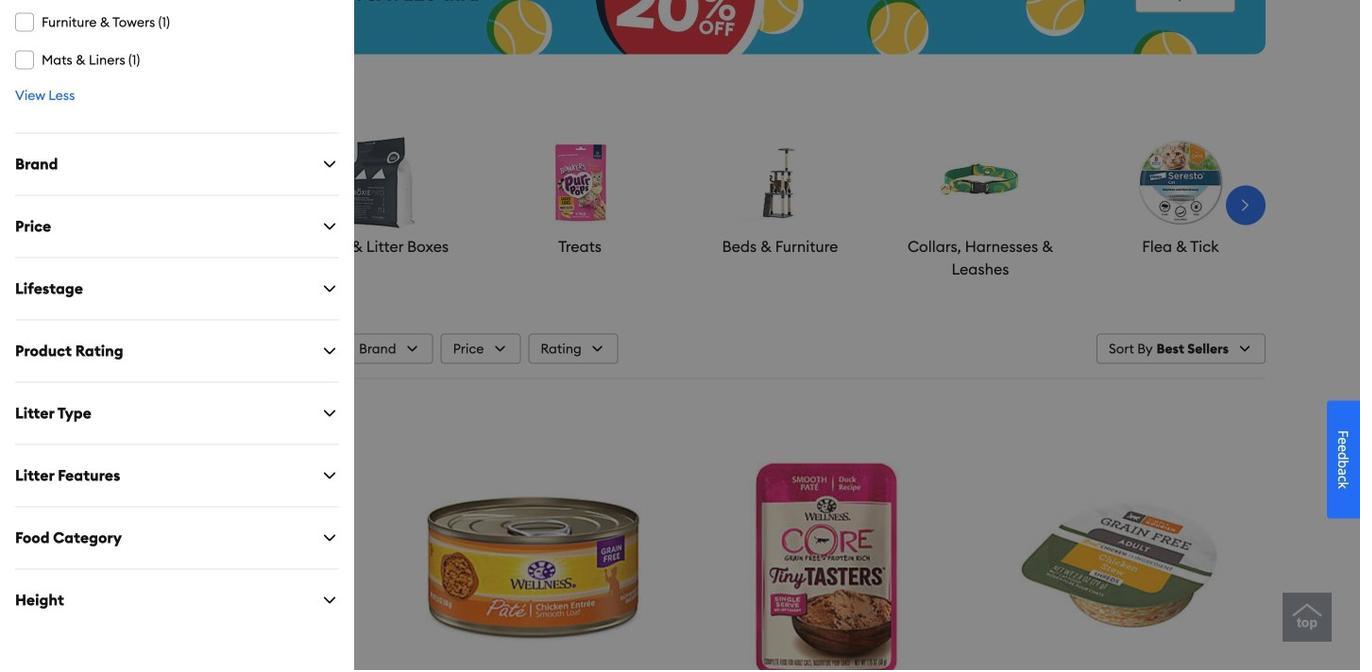 Task type: locate. For each thing, give the bounding box(es) containing it.
back to top image
[[1293, 596, 1323, 626]]

food image
[[134, 130, 225, 228]]

0 horizontal spatial simply nourish® original cat wet food - 2.8 oz, natural, stew, grain free image
[[133, 463, 349, 671]]

simply nourish® original cat wet food - 2.8 oz, natural, stew, grain free image
[[133, 463, 349, 671], [1012, 463, 1227, 671]]

flea & tick image
[[1136, 130, 1227, 228]]

chevron right image
[[1237, 196, 1256, 215]]

collars, harnesses & leashes image
[[935, 130, 1026, 228]]

wellness® core® tiny tasters wet cat food - natural, grain free, single serve image
[[719, 463, 935, 671]]

1 horizontal spatial simply nourish® original cat wet food - 2.8 oz, natural, stew, grain free image
[[1012, 463, 1227, 671]]

2 simply nourish® original cat wet food - 2.8 oz, natural, stew, grain free image from the left
[[1012, 463, 1227, 671]]

litter & litter boxes image
[[335, 130, 425, 228]]

beds & furniture image
[[735, 130, 826, 228]]



Task type: vqa. For each thing, say whether or not it's contained in the screenshot.
Collars, Harnesses & Leashes Image
yes



Task type: describe. For each thing, give the bounding box(es) containing it.
wellness® complete health cat food - natural, grain free, pate image
[[426, 463, 642, 671]]

1 simply nourish® original cat wet food - 2.8 oz, natural, stew, grain free image from the left
[[133, 463, 349, 671]]

treats image
[[535, 130, 626, 228]]



